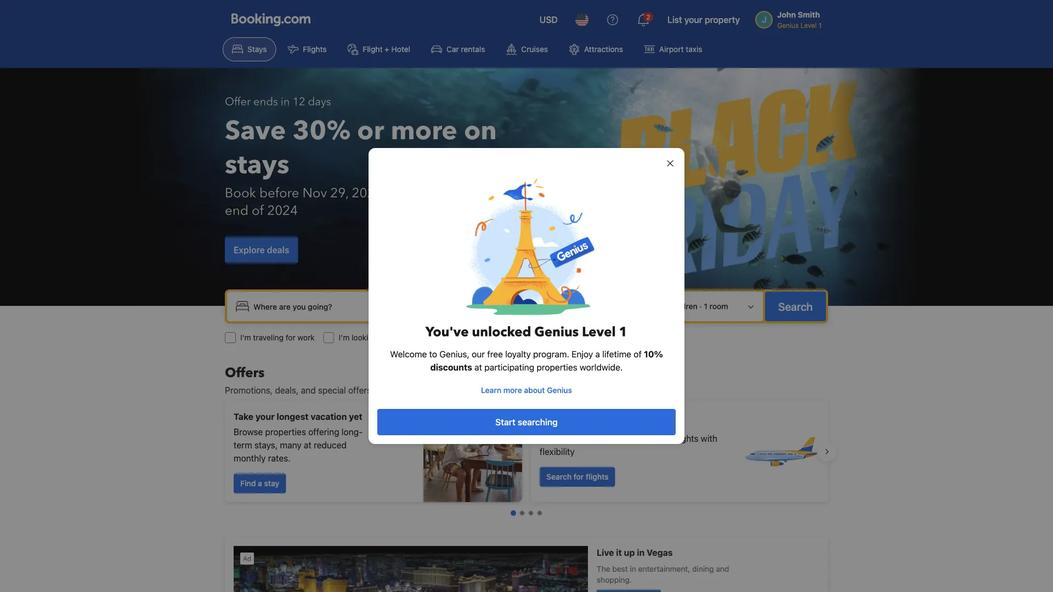 Task type: describe. For each thing, give the bounding box(es) containing it.
search for flights
[[547, 473, 609, 482]]

offers promotions, deals, and special offers for you
[[225, 364, 402, 396]]

yet
[[349, 412, 363, 422]]

monthly
[[234, 454, 266, 464]]

stays,
[[255, 440, 278, 451]]

list your property
[[668, 15, 740, 25]]

days
[[308, 94, 331, 109]]

in inside offer ends in 12 days save 30% or more on stays book before nov 29, 2023 – stay anytime before the end of 2024
[[281, 94, 290, 109]]

car
[[447, 45, 459, 54]]

stay inside find a stay link
[[264, 479, 279, 488]]

find
[[240, 479, 256, 488]]

with
[[701, 434, 718, 444]]

2 adults · 0 children · 1 room
[[626, 302, 729, 311]]

vacation inside 'take your longest vacation yet browse properties offering long- term stays, many at reduced monthly rates.'
[[311, 412, 347, 422]]

car rentals
[[447, 45, 485, 54]]

genius,
[[440, 349, 470, 360]]

2024
[[267, 202, 298, 220]]

cruises
[[522, 45, 548, 54]]

dream
[[611, 418, 638, 429]]

end
[[225, 202, 249, 220]]

2
[[626, 302, 631, 311]]

1 date from the left
[[496, 302, 513, 311]]

find a stay
[[240, 479, 279, 488]]

i'm
[[240, 333, 251, 342]]

fly away to your dream vacation get inspired – compare and book flights with flexibility
[[540, 418, 718, 457]]

long-
[[342, 427, 363, 438]]

inspired
[[557, 434, 588, 444]]

2023
[[352, 184, 383, 202]]

reduced
[[314, 440, 347, 451]]

deals
[[267, 245, 289, 255]]

properties inside 'take your longest vacation yet browse properties offering long- term stays, many at reduced monthly rates.'
[[265, 427, 306, 438]]

level
[[582, 323, 616, 342]]

enjoy
[[572, 349, 593, 360]]

and inside offers promotions, deals, and special offers for you
[[301, 386, 316, 396]]

take your longest vacation yet browse properties offering long- term stays, many at reduced monthly rates.
[[234, 412, 363, 464]]

– inside offer ends in 12 days save 30% or more on stays book before nov 29, 2023 – stay anytime before the end of 2024
[[386, 184, 391, 202]]

1 vertical spatial in
[[488, 302, 494, 311]]

adults
[[633, 302, 655, 311]]

learn more about genius link
[[378, 381, 676, 401]]

searching
[[518, 417, 558, 428]]

ends
[[254, 94, 278, 109]]

looking
[[352, 333, 377, 342]]

to inside you've unlocked genius level 1 dialog
[[429, 349, 437, 360]]

0
[[662, 302, 667, 311]]

of inside you've unlocked genius level 1 dialog
[[634, 349, 642, 360]]

flight
[[363, 45, 383, 54]]

advertisement region
[[225, 538, 829, 593]]

you've
[[426, 323, 469, 342]]

offers main content
[[216, 364, 837, 593]]

learn
[[481, 386, 502, 395]]

room
[[710, 302, 729, 311]]

longest
[[277, 412, 309, 422]]

you've unlocked genius level 1
[[426, 323, 628, 342]]

2 before from the left
[[472, 184, 512, 202]]

a inside find a stay link
[[258, 479, 262, 488]]

check-out date button
[[524, 297, 590, 317]]

save
[[225, 113, 286, 149]]

car rentals link
[[422, 37, 495, 61]]

at participating properties worldwide.
[[472, 362, 623, 373]]

search button
[[766, 292, 826, 322]]

airport taxis link
[[635, 37, 712, 61]]

attractions
[[584, 45, 623, 54]]

30%
[[293, 113, 351, 149]]

1 before from the left
[[259, 184, 299, 202]]

at inside 'take your longest vacation yet browse properties offering long- term stays, many at reduced monthly rates.'
[[304, 440, 312, 451]]

work
[[298, 333, 315, 342]]

and inside fly away to your dream vacation get inspired – compare and book flights with flexibility
[[635, 434, 650, 444]]

start searching button
[[378, 409, 676, 436]]

stay inside offer ends in 12 days save 30% or more on stays book before nov 29, 2023 – stay anytime before the end of 2024
[[394, 184, 418, 202]]

properties inside you've unlocked genius level 1 dialog
[[537, 362, 578, 373]]

your for take
[[256, 412, 275, 422]]

many
[[280, 440, 302, 451]]

anytime
[[421, 184, 469, 202]]

stays link
[[223, 37, 276, 61]]

explore
[[234, 245, 265, 255]]

more inside offer ends in 12 days save 30% or more on stays book before nov 29, 2023 – stay anytime before the end of 2024
[[391, 113, 458, 149]]

at inside you've unlocked genius level 1 dialog
[[475, 362, 482, 373]]

browse
[[234, 427, 263, 438]]

deals,
[[275, 386, 299, 396]]

find a stay link
[[234, 474, 286, 494]]

welcome to genius, our free loyalty program. enjoy a lifetime of
[[390, 349, 644, 360]]

offer
[[225, 94, 251, 109]]

away
[[555, 418, 577, 429]]

flight + hotel link
[[338, 37, 420, 61]]

vacation inside fly away to your dream vacation get inspired – compare and book flights with flexibility
[[640, 418, 676, 429]]

flight + hotel
[[363, 45, 411, 54]]

—
[[518, 302, 524, 311]]

flexibility
[[540, 447, 575, 457]]

stays
[[225, 147, 290, 183]]

for left work on the left of the page
[[286, 333, 296, 342]]

airport taxis
[[660, 45, 703, 54]]

check-in date button
[[457, 297, 518, 317]]

rentals
[[461, 45, 485, 54]]

– inside fly away to your dream vacation get inspired – compare and book flights with flexibility
[[590, 434, 595, 444]]



Task type: locate. For each thing, give the bounding box(es) containing it.
start
[[496, 417, 516, 428]]

to inside fly away to your dream vacation get inspired – compare and book flights with flexibility
[[579, 418, 587, 429]]

more right the or
[[391, 113, 458, 149]]

0 vertical spatial search
[[779, 300, 813, 313]]

0 vertical spatial and
[[301, 386, 316, 396]]

0 horizontal spatial check-
[[462, 302, 488, 311]]

and right the deals, at the bottom
[[301, 386, 316, 396]]

our
[[472, 349, 485, 360]]

stay
[[394, 184, 418, 202], [264, 479, 279, 488]]

0 vertical spatial more
[[391, 113, 458, 149]]

flights up 'welcome'
[[391, 333, 413, 342]]

1 horizontal spatial properties
[[537, 362, 578, 373]]

attractions link
[[560, 37, 633, 61]]

at right many
[[304, 440, 312, 451]]

1 vertical spatial search
[[547, 473, 572, 482]]

worldwide.
[[580, 362, 623, 373]]

your up compare
[[589, 418, 609, 429]]

explore deals link
[[225, 237, 298, 263]]

i'm traveling for work
[[240, 333, 315, 342]]

stay right the find
[[264, 479, 279, 488]]

take your longest vacation yet image
[[424, 402, 522, 503]]

in up the unlocked
[[488, 302, 494, 311]]

10%
[[644, 349, 663, 360]]

offering
[[308, 427, 339, 438]]

0 horizontal spatial search
[[547, 473, 572, 482]]

region containing take your longest vacation yet
[[216, 397, 837, 507]]

participating
[[485, 362, 535, 373]]

2 check- from the left
[[529, 302, 555, 311]]

0 vertical spatial to
[[429, 349, 437, 360]]

1
[[704, 302, 708, 311], [619, 323, 628, 342]]

· right "children" on the bottom
[[700, 302, 702, 311]]

0 horizontal spatial your
[[256, 412, 275, 422]]

0 horizontal spatial date
[[496, 302, 513, 311]]

offers
[[348, 386, 372, 396]]

1 vertical spatial genius
[[547, 386, 572, 395]]

genius right about
[[547, 386, 572, 395]]

1 horizontal spatial a
[[596, 349, 600, 360]]

explore deals
[[234, 245, 289, 255]]

and left book
[[635, 434, 650, 444]]

before
[[259, 184, 299, 202], [472, 184, 512, 202]]

genius
[[535, 323, 579, 342], [547, 386, 572, 395]]

flights left with on the bottom
[[674, 434, 699, 444]]

property
[[705, 15, 740, 25]]

genius inside learn more about genius link
[[547, 386, 572, 395]]

1 horizontal spatial of
[[634, 349, 642, 360]]

about
[[524, 386, 545, 395]]

flights
[[303, 45, 327, 54]]

0 vertical spatial stay
[[394, 184, 418, 202]]

2 · from the left
[[700, 302, 702, 311]]

1 horizontal spatial in
[[488, 302, 494, 311]]

–
[[386, 184, 391, 202], [590, 434, 595, 444]]

1 left room
[[704, 302, 708, 311]]

1 vertical spatial –
[[590, 434, 595, 444]]

29,
[[330, 184, 349, 202]]

10% discounts
[[431, 349, 663, 373]]

for down flexibility
[[574, 473, 584, 482]]

1 horizontal spatial your
[[589, 418, 609, 429]]

for inside search for flights link
[[574, 473, 584, 482]]

flights inside fly away to your dream vacation get inspired – compare and book flights with flexibility
[[674, 434, 699, 444]]

12
[[293, 94, 305, 109]]

1 horizontal spatial vacation
[[640, 418, 676, 429]]

0 vertical spatial genius
[[535, 323, 579, 342]]

0 horizontal spatial 1
[[619, 323, 628, 342]]

to left genius,
[[429, 349, 437, 360]]

1 horizontal spatial 1
[[704, 302, 708, 311]]

properties
[[537, 362, 578, 373], [265, 427, 306, 438]]

2 date from the left
[[569, 302, 586, 311]]

1 vertical spatial flights
[[674, 434, 699, 444]]

region
[[216, 397, 837, 507]]

1 vertical spatial properties
[[265, 427, 306, 438]]

·
[[657, 302, 660, 311], [700, 302, 702, 311]]

flights link
[[278, 37, 336, 61]]

offer ends in 12 days save 30% or more on stays book before nov 29, 2023 – stay anytime before the end of 2024
[[225, 94, 535, 220]]

1 horizontal spatial ·
[[700, 302, 702, 311]]

search inside button
[[779, 300, 813, 313]]

0 vertical spatial a
[[596, 349, 600, 360]]

nov
[[303, 184, 327, 202]]

book
[[652, 434, 672, 444]]

more inside learn more about genius link
[[504, 386, 522, 395]]

vacation up book
[[640, 418, 676, 429]]

1 vertical spatial at
[[304, 440, 312, 451]]

0 horizontal spatial to
[[429, 349, 437, 360]]

learn more about genius
[[481, 386, 572, 395]]

before left nov
[[259, 184, 299, 202]]

your right take
[[256, 412, 275, 422]]

0 horizontal spatial stay
[[264, 479, 279, 488]]

1 inside button
[[704, 302, 708, 311]]

your inside fly away to your dream vacation get inspired – compare and book flights with flexibility
[[589, 418, 609, 429]]

check- right "—"
[[529, 302, 555, 311]]

list
[[668, 15, 683, 25]]

you've unlocked genius level 1 dialog
[[356, 135, 698, 458]]

out
[[555, 302, 567, 311]]

– right 2023
[[386, 184, 391, 202]]

a up worldwide.
[[596, 349, 600, 360]]

promotions,
[[225, 386, 273, 396]]

for right 'looking'
[[380, 333, 389, 342]]

check- up the unlocked
[[462, 302, 488, 311]]

0 horizontal spatial vacation
[[311, 412, 347, 422]]

1 horizontal spatial flights
[[586, 473, 609, 482]]

0 vertical spatial 1
[[704, 302, 708, 311]]

check-in date — check-out date
[[462, 302, 586, 311]]

1 vertical spatial 1
[[619, 323, 628, 342]]

check-
[[462, 302, 488, 311], [529, 302, 555, 311]]

1 horizontal spatial date
[[569, 302, 586, 311]]

progress bar inside offers main content
[[511, 511, 542, 516]]

you
[[387, 386, 402, 396]]

date right out
[[569, 302, 586, 311]]

term
[[234, 440, 252, 451]]

0 horizontal spatial ·
[[657, 302, 660, 311]]

your right 'list'
[[685, 15, 703, 25]]

1 horizontal spatial check-
[[529, 302, 555, 311]]

1 horizontal spatial to
[[579, 418, 587, 429]]

flights down compare
[[586, 473, 609, 482]]

progress bar
[[511, 511, 542, 516]]

properties down program.
[[537, 362, 578, 373]]

0 horizontal spatial properties
[[265, 427, 306, 438]]

2 vertical spatial flights
[[586, 473, 609, 482]]

welcome
[[390, 349, 427, 360]]

i'm looking for flights
[[339, 333, 413, 342]]

lifetime
[[603, 349, 632, 360]]

for left you
[[374, 386, 385, 396]]

more
[[391, 113, 458, 149], [504, 386, 522, 395]]

before left the
[[472, 184, 512, 202]]

unlocked
[[472, 323, 531, 342]]

traveling
[[253, 333, 284, 342]]

of left 10%
[[634, 349, 642, 360]]

at down our
[[475, 362, 482, 373]]

1 horizontal spatial more
[[504, 386, 522, 395]]

of inside offer ends in 12 days save 30% or more on stays book before nov 29, 2023 – stay anytime before the end of 2024
[[252, 202, 264, 220]]

to right away
[[579, 418, 587, 429]]

0 horizontal spatial of
[[252, 202, 264, 220]]

1 inside dialog
[[619, 323, 628, 342]]

– right inspired
[[590, 434, 595, 444]]

and
[[301, 386, 316, 396], [635, 434, 650, 444]]

your inside 'take your longest vacation yet browse properties offering long- term stays, many at reduced monthly rates.'
[[256, 412, 275, 422]]

1 up lifetime
[[619, 323, 628, 342]]

genius up program.
[[535, 323, 579, 342]]

1 horizontal spatial stay
[[394, 184, 418, 202]]

list your property link
[[661, 7, 747, 33]]

compare
[[598, 434, 633, 444]]

search for search for flights
[[547, 473, 572, 482]]

i'm
[[339, 333, 350, 342]]

your for list
[[685, 15, 703, 25]]

1 vertical spatial a
[[258, 479, 262, 488]]

airport
[[660, 45, 684, 54]]

booking.com image
[[232, 13, 311, 26]]

the
[[515, 184, 535, 202]]

of right 'end'
[[252, 202, 264, 220]]

+
[[385, 45, 390, 54]]

search
[[779, 300, 813, 313], [547, 473, 572, 482]]

1 horizontal spatial –
[[590, 434, 595, 444]]

1 check- from the left
[[462, 302, 488, 311]]

1 · from the left
[[657, 302, 660, 311]]

on
[[464, 113, 497, 149]]

1 horizontal spatial before
[[472, 184, 512, 202]]

2 adults · 0 children · 1 room button
[[606, 296, 759, 317]]

0 horizontal spatial and
[[301, 386, 316, 396]]

in left 12
[[281, 94, 290, 109]]

a right the find
[[258, 479, 262, 488]]

1 vertical spatial of
[[634, 349, 642, 360]]

a inside you've unlocked genius level 1 dialog
[[596, 349, 600, 360]]

hotel
[[392, 45, 411, 54]]

start searching
[[496, 417, 558, 428]]

discounts
[[431, 362, 472, 373]]

fly away to your dream vacation image
[[743, 414, 820, 491]]

children
[[669, 302, 698, 311]]

1 horizontal spatial search
[[779, 300, 813, 313]]

stay right 2023
[[394, 184, 418, 202]]

0 horizontal spatial in
[[281, 94, 290, 109]]

search for flights link
[[540, 468, 616, 487]]

fly
[[540, 418, 553, 429]]

1 horizontal spatial at
[[475, 362, 482, 373]]

0 horizontal spatial flights
[[391, 333, 413, 342]]

for inside offers promotions, deals, and special offers for you
[[374, 386, 385, 396]]

vacation up offering in the bottom of the page
[[311, 412, 347, 422]]

stays
[[247, 45, 267, 54]]

0 horizontal spatial before
[[259, 184, 299, 202]]

1 horizontal spatial and
[[635, 434, 650, 444]]

more right learn
[[504, 386, 522, 395]]

book
[[225, 184, 256, 202]]

special
[[318, 386, 346, 396]]

· left 0
[[657, 302, 660, 311]]

for
[[286, 333, 296, 342], [380, 333, 389, 342], [374, 386, 385, 396], [574, 473, 584, 482]]

0 horizontal spatial at
[[304, 440, 312, 451]]

date
[[496, 302, 513, 311], [569, 302, 586, 311]]

0 vertical spatial at
[[475, 362, 482, 373]]

0 vertical spatial properties
[[537, 362, 578, 373]]

0 horizontal spatial –
[[386, 184, 391, 202]]

properties up many
[[265, 427, 306, 438]]

0 vertical spatial –
[[386, 184, 391, 202]]

1 vertical spatial and
[[635, 434, 650, 444]]

flights
[[391, 333, 413, 342], [674, 434, 699, 444], [586, 473, 609, 482]]

rates.
[[268, 454, 291, 464]]

0 vertical spatial of
[[252, 202, 264, 220]]

0 vertical spatial flights
[[391, 333, 413, 342]]

search inside region
[[547, 473, 572, 482]]

date left "—"
[[496, 302, 513, 311]]

cruises link
[[497, 37, 558, 61]]

1 vertical spatial more
[[504, 386, 522, 395]]

0 horizontal spatial a
[[258, 479, 262, 488]]

2 horizontal spatial your
[[685, 15, 703, 25]]

free
[[487, 349, 503, 360]]

1 vertical spatial to
[[579, 418, 587, 429]]

2 horizontal spatial flights
[[674, 434, 699, 444]]

in
[[281, 94, 290, 109], [488, 302, 494, 311]]

0 horizontal spatial more
[[391, 113, 458, 149]]

1 vertical spatial stay
[[264, 479, 279, 488]]

take
[[234, 412, 254, 422]]

0 vertical spatial in
[[281, 94, 290, 109]]

search for search
[[779, 300, 813, 313]]



Task type: vqa. For each thing, say whether or not it's contained in the screenshot.
left hour
no



